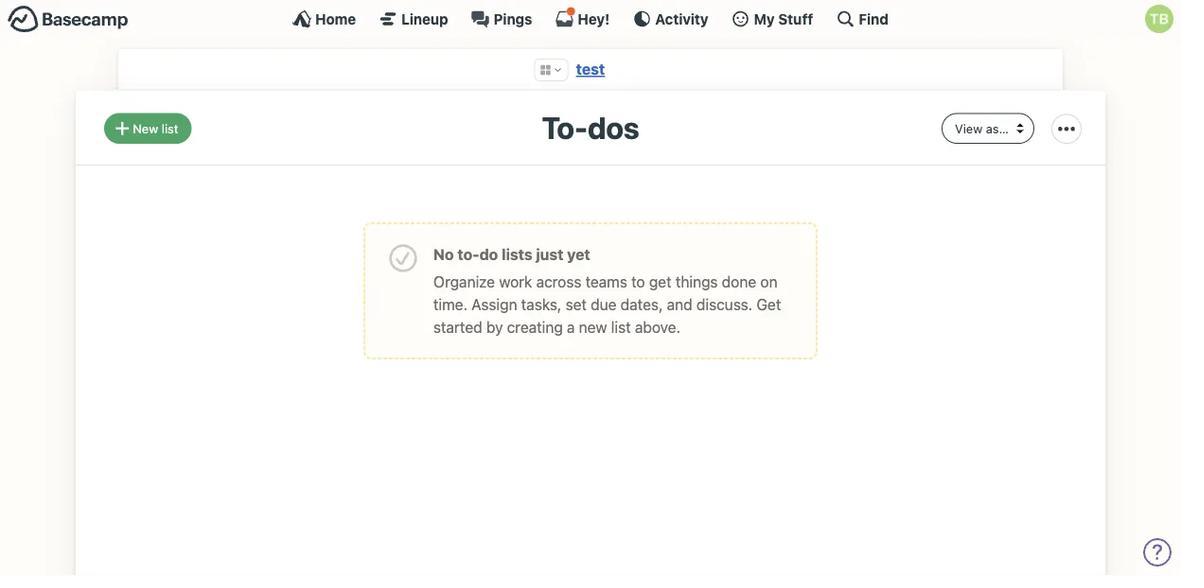 Task type: vqa. For each thing, say whether or not it's contained in the screenshot.
VIEW AS… button
yes



Task type: locate. For each thing, give the bounding box(es) containing it.
to-
[[458, 246, 480, 264]]

get
[[757, 296, 782, 314]]

list
[[162, 121, 178, 135], [612, 318, 631, 336]]

view
[[956, 121, 983, 135]]

new
[[579, 318, 608, 336]]

my stuff
[[754, 10, 814, 27]]

on
[[761, 273, 778, 291]]

organize
[[434, 273, 495, 291]]

dates,
[[621, 296, 663, 314]]

main element
[[0, 0, 1182, 37]]

above.
[[635, 318, 681, 336]]

lists
[[502, 246, 533, 264]]

my
[[754, 10, 775, 27]]

1 horizontal spatial list
[[612, 318, 631, 336]]

set
[[566, 296, 587, 314]]

hey! button
[[555, 7, 610, 28]]

list inside no to-do lists just yet organize work across teams to get things done on time. assign tasks, set due dates, and discuss. get started by creating a new list above.
[[612, 318, 631, 336]]

done
[[722, 273, 757, 291]]

find
[[859, 10, 889, 27]]

teams
[[586, 273, 628, 291]]

view as…
[[956, 121, 1009, 135]]

stuff
[[779, 10, 814, 27]]

assign
[[472, 296, 518, 314]]

started
[[434, 318, 483, 336]]

no to-do lists just yet organize work across teams to get things done on time. assign tasks, set due dates, and discuss. get started by creating a new list above.
[[434, 246, 782, 336]]

my stuff button
[[732, 9, 814, 28]]

home link
[[293, 9, 356, 28]]

test link
[[576, 60, 605, 78]]

new
[[133, 121, 158, 135]]

0 horizontal spatial list
[[162, 121, 178, 135]]

get
[[649, 273, 672, 291]]

work
[[499, 273, 533, 291]]

0 vertical spatial list
[[162, 121, 178, 135]]

to
[[632, 273, 646, 291]]

test
[[576, 60, 605, 78]]

1 vertical spatial list
[[612, 318, 631, 336]]

due
[[591, 296, 617, 314]]



Task type: describe. For each thing, give the bounding box(es) containing it.
by
[[487, 318, 503, 336]]

just
[[536, 246, 564, 264]]

switch accounts image
[[8, 5, 129, 34]]

find button
[[837, 9, 889, 28]]

time.
[[434, 296, 468, 314]]

hey!
[[578, 10, 610, 27]]

to-dos
[[542, 109, 640, 145]]

tasks,
[[522, 296, 562, 314]]

no
[[434, 246, 454, 264]]

dos
[[588, 109, 640, 145]]

across
[[536, 273, 582, 291]]

as…
[[987, 121, 1009, 135]]

and
[[667, 296, 693, 314]]

things
[[676, 273, 718, 291]]

tim burton image
[[1146, 5, 1174, 33]]

home
[[315, 10, 356, 27]]

discuss.
[[697, 296, 753, 314]]

do
[[480, 246, 498, 264]]

view as… button
[[942, 113, 1035, 144]]

creating
[[507, 318, 563, 336]]

to-
[[542, 109, 588, 145]]

lineup link
[[379, 9, 448, 28]]

activity
[[656, 10, 709, 27]]

new list
[[133, 121, 178, 135]]

activity link
[[633, 9, 709, 28]]

a
[[567, 318, 575, 336]]

yet
[[567, 246, 591, 264]]

list inside 'link'
[[162, 121, 178, 135]]

lineup
[[402, 10, 448, 27]]

pings button
[[471, 9, 533, 28]]

pings
[[494, 10, 533, 27]]

new list link
[[104, 113, 192, 144]]



